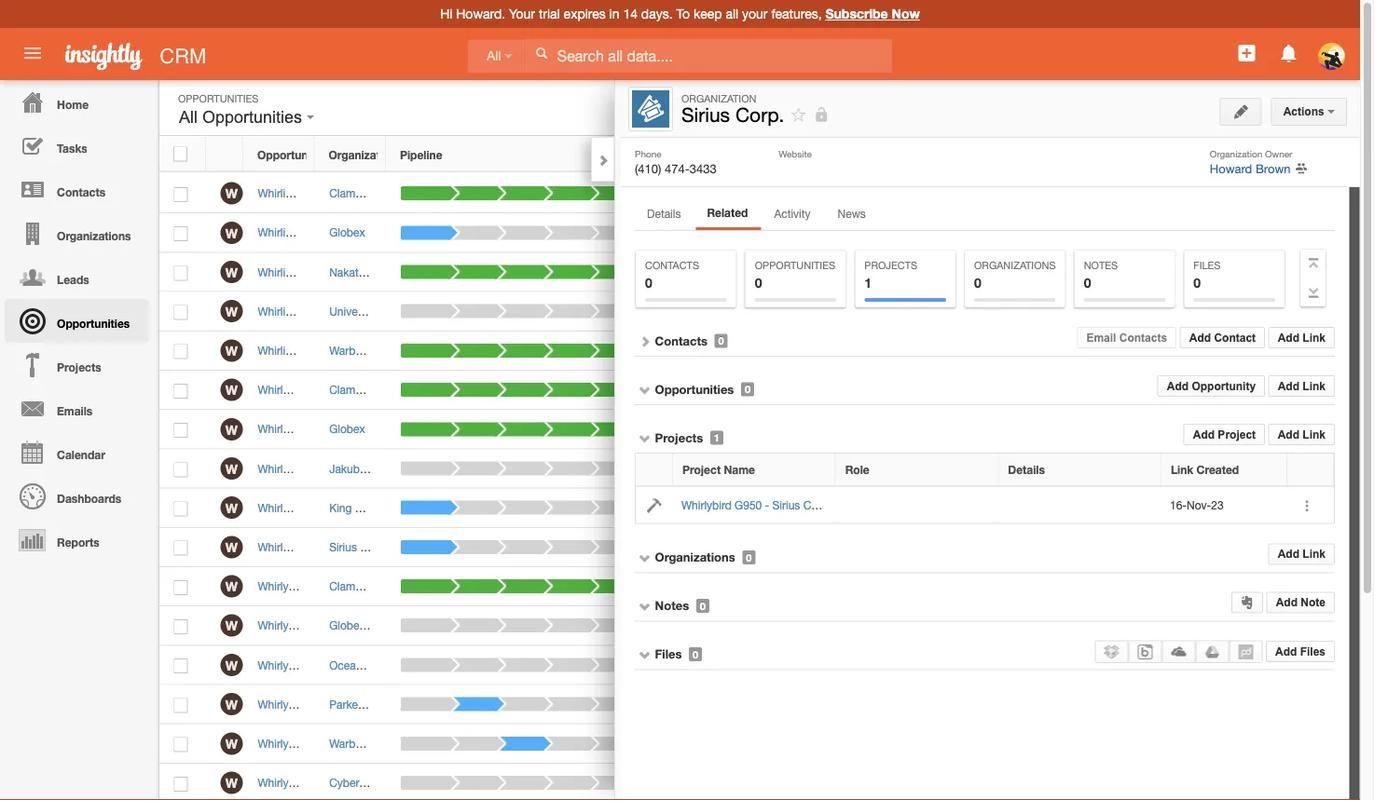 Task type: locate. For each thing, give the bounding box(es) containing it.
1 $‎180,000.00 from the top
[[951, 226, 1013, 239]]

x520 down "king group" link
[[320, 541, 345, 554]]

activity
[[774, 207, 811, 220]]

0 vertical spatial $‎180,000.00
[[951, 226, 1013, 239]]

2 warbucks industries from the top
[[329, 738, 431, 751]]

chevron down image
[[639, 432, 652, 445], [639, 600, 652, 613]]

0 horizontal spatial files
[[655, 647, 682, 662]]

follow image for whirlwinder x520 - jakubowski llc - jason castillo
[[996, 461, 1014, 479]]

organization owner
[[1210, 148, 1293, 159]]

all down the howard.
[[487, 49, 501, 63]]

1 vertical spatial organizations
[[974, 260, 1056, 272]]

opportunity tags
[[1087, 296, 1191, 308]]

change record owner image
[[1295, 160, 1307, 177]]

airlines left mark
[[393, 659, 429, 672]]

14 w row from the top
[[159, 686, 1075, 725]]

0 horizontal spatial contacts link
[[5, 168, 149, 212]]

0 up s
[[1084, 275, 1091, 290]]

link files from dropbox to this image
[[1104, 645, 1119, 660]]

usd $‎180,000.00 cell for 23-nov-23
[[910, 607, 1013, 646]]

0 horizontal spatial projects link
[[5, 343, 149, 387]]

23- for howard brown usd $‎180,000.00
[[727, 620, 744, 633]]

organizations link up leads
[[5, 212, 149, 255]]

column header
[[838, 137, 909, 172], [909, 137, 981, 172], [981, 137, 1027, 172], [1027, 137, 1074, 172], [636, 454, 673, 487], [1287, 454, 1334, 487]]

23- for howard brown usd $‎190,000.00
[[727, 659, 744, 672]]

Search this list... text field
[[754, 93, 964, 121]]

sample_data link
[[1106, 323, 1167, 342]]

4 w row from the top
[[159, 292, 1075, 332]]

add files
[[1275, 646, 1326, 658]]

organizations inside navigation
[[57, 229, 131, 242]]

0 vertical spatial contacts link
[[5, 168, 149, 212]]

files for files
[[655, 647, 682, 662]]

follow image up $‎500,000.00
[[996, 422, 1014, 439]]

2 horizontal spatial files
[[1300, 646, 1326, 658]]

tina down chris
[[425, 541, 446, 554]]

6 usd from the top
[[925, 462, 948, 475]]

1 horizontal spatial files
[[1194, 260, 1221, 272]]

contacts 0
[[645, 260, 699, 290]]

0 vertical spatial warbucks industries
[[329, 344, 431, 357]]

g550 down sirius corp. link
[[311, 580, 338, 593]]

1 horizontal spatial martin
[[866, 499, 898, 512]]

0 inside notes 0
[[1084, 275, 1091, 290]]

1 singapore from the left
[[443, 187, 494, 200]]

16-dec-23 cell down activity link at the top of the page
[[713, 253, 839, 292]]

x520 for globex
[[320, 423, 345, 436]]

albert for whirligig g990 - globex - albert lee
[[388, 226, 418, 239]]

tina for whirlwinder x520 - sirius corp. - tina martin
[[425, 541, 446, 554]]

llc left jason
[[418, 462, 439, 475]]

details
[[647, 207, 681, 220], [1008, 463, 1045, 476]]

close
[[776, 148, 807, 161]]

jakubowski llc
[[329, 462, 412, 475]]

whirligig g990 - clampett oil and gas, singapore - aaron lang link
[[258, 187, 584, 200]]

of up whirligig g990 - warbucks industries - roger mills link
[[382, 305, 391, 318]]

g550 down globex, spain link
[[311, 659, 338, 672]]

0 vertical spatial projects
[[865, 260, 918, 272]]

1 vertical spatial warbucks industries link
[[329, 738, 431, 751]]

usd $‎300,000.00 cell down $‎110,000.00
[[910, 332, 1013, 371]]

0 vertical spatial howard brown usd $‎180,000.00
[[853, 226, 1013, 239]]

w link for whirlwinder x520 - king group - chris chen
[[220, 497, 243, 519]]

2 globex link from the top
[[329, 423, 365, 436]]

howard brown link for whirligig g990 - globex - albert lee
[[853, 226, 928, 239]]

llc
[[392, 462, 412, 475], [418, 462, 439, 475]]

add for add opportunity link
[[1167, 380, 1189, 392]]

projects link up emails in the bottom of the page
[[5, 343, 149, 387]]

16-nov-23 cell
[[713, 292, 839, 332], [713, 450, 839, 489], [1162, 487, 1287, 524]]

howard brown usd $‎180,000.00 up howard brown usd $‎450,000.00
[[853, 226, 1013, 239]]

0 right files link
[[693, 649, 698, 661]]

organization up howard brown
[[1210, 148, 1262, 159]]

0 right import
[[1194, 275, 1201, 290]]

1 g550 from the top
[[311, 580, 338, 593]]

g550 up oceanic airlines
[[311, 620, 338, 633]]

import
[[1160, 272, 1193, 285]]

files down note
[[1300, 646, 1326, 658]]

chevron down image for projects
[[639, 432, 652, 445]]

howard down news
[[853, 226, 892, 239]]

1 horizontal spatial king
[[356, 502, 378, 515]]

$‎300,000.00 for whirligig g990 - warbucks industries - roger mills
[[951, 344, 1013, 357]]

16-nov-23 down link created
[[1170, 499, 1224, 512]]

add inside add note link
[[1276, 596, 1298, 609]]

23 for whirligig g990 - nakatomi trading corp. - samantha wright
[[768, 266, 781, 279]]

w row
[[159, 174, 1075, 214], [159, 214, 1075, 253], [159, 253, 1075, 292], [159, 292, 1075, 332], [159, 332, 1075, 371], [159, 371, 1075, 410], [159, 410, 1075, 450], [159, 450, 1075, 489], [159, 489, 1075, 528], [159, 528, 1075, 568], [159, 568, 1075, 607], [159, 607, 1075, 646], [159, 646, 1075, 686], [159, 686, 1075, 725], [159, 725, 1075, 764], [159, 764, 1075, 801]]

0 inside organizations 0
[[974, 275, 981, 290]]

16-nov-23 up g950
[[727, 462, 781, 475]]

contact
[[1214, 331, 1256, 344]]

15- for whirligig g990 - globex - albert lee
[[727, 226, 744, 239]]

usd $‎450,000.00 cell
[[910, 253, 1013, 292]]

1 vertical spatial warbucks industries
[[329, 738, 431, 751]]

add link up add note
[[1278, 548, 1326, 561]]

w link for whirligig g990 - university of northumbria - paula oliver
[[220, 300, 243, 323]]

g550 down oceanic airlines link
[[311, 698, 338, 711]]

parker
[[329, 698, 362, 711], [349, 698, 381, 711], [489, 698, 521, 711]]

16 w link from the top
[[220, 772, 243, 795]]

whirlybird inside row
[[681, 499, 732, 512]]

of down whirligig g990 - nakatomi trading corp. - samantha wright
[[394, 305, 404, 318]]

2 singapore from the left
[[455, 187, 506, 200]]

nov- for whirligig g990 - university of northumbria - paula oliver
[[744, 305, 768, 318]]

16-nov-23 cell for howard brown usd $‎110,000.00
[[713, 292, 839, 332]]

contacts down details link
[[645, 260, 699, 272]]

2 vertical spatial 16-nov-23
[[1170, 499, 1224, 512]]

projects 1
[[865, 260, 918, 290]]

parker and company link
[[329, 698, 435, 711]]

martin inside row
[[866, 499, 898, 512]]

23 for whirlybird g550 - globex, spain - katherine reyes
[[768, 620, 781, 633]]

2 gas from the left
[[436, 580, 456, 593]]

16-nov-23 cell down opportunities 0
[[713, 292, 839, 332]]

1 vertical spatial albert
[[402, 423, 432, 436]]

0 horizontal spatial all
[[179, 108, 198, 127]]

3 g550 from the top
[[311, 659, 338, 672]]

15- down related
[[727, 226, 744, 239]]

1 vertical spatial chevron down image
[[639, 552, 652, 565]]

brown for whirligig g990 - warbucks industries - roger mills
[[895, 344, 928, 357]]

1 warbucks industries from the top
[[329, 344, 431, 357]]

group left chris
[[381, 502, 413, 515]]

23-nov-23 for howard brown usd $‎180,000.00
[[727, 620, 781, 633]]

1 horizontal spatial katherine
[[498, 580, 546, 593]]

new opportunity
[[1192, 101, 1282, 113]]

organization for organization owner
[[1210, 148, 1262, 159]]

23-nov-23 cell
[[713, 607, 839, 646], [713, 646, 839, 686]]

15 w row from the top
[[159, 725, 1075, 764]]

organizations up $‎110,000.00
[[974, 260, 1056, 272]]

warbucks industries down parker and company link
[[329, 738, 431, 751]]

globex link
[[329, 226, 365, 239], [329, 423, 365, 436]]

university of northumbria link
[[329, 305, 457, 318]]

w link for whirlybird t200 - cyberdyne systems corp. - nicole gomez
[[220, 772, 243, 795]]

add link button right add opportunity link
[[1269, 376, 1335, 397]]

notes for notes 0
[[1084, 260, 1118, 272]]

dec- up related
[[744, 187, 768, 200]]

16-nov-23 for howard brown usd $‎110,000.00
[[727, 305, 781, 318]]

4 w from the top
[[225, 304, 238, 319]]

5 g990 from the top
[[304, 344, 331, 357]]

0 horizontal spatial katherine
[[430, 620, 478, 633]]

0 inside files 0
[[1194, 275, 1201, 290]]

trading up whirligig g990 - university of northumbria - paula oliver link
[[393, 266, 429, 279]]

2 uk from the left
[[469, 384, 485, 397]]

follow image
[[790, 106, 808, 124], [996, 225, 1014, 243], [996, 264, 1014, 282], [996, 382, 1014, 400], [996, 461, 1014, 479], [996, 540, 1014, 557], [996, 579, 1014, 597], [996, 618, 1014, 636], [996, 658, 1014, 675], [996, 736, 1014, 754], [996, 776, 1014, 793]]

mills
[[487, 344, 510, 357], [495, 738, 517, 751]]

dec- for whirlwinder x520 - sirius corp. - tina martin
[[744, 541, 768, 554]]

5 x520 from the top
[[320, 541, 345, 554]]

474-
[[665, 161, 690, 176]]

warbucks industries link down university of northumbria link
[[329, 344, 431, 357]]

notes right and
[[1234, 222, 1263, 235]]

1 vertical spatial chevron down image
[[639, 600, 652, 613]]

$‎300,000.00 down $‎110,000.00
[[951, 344, 1013, 357]]

all
[[726, 6, 738, 21]]

15- for whirlwinder x520 - king group - chris chen
[[727, 502, 744, 515]]

15-nov-23 cell
[[713, 214, 839, 253], [713, 489, 839, 528]]

1 vertical spatial 15-
[[727, 502, 744, 515]]

2 15- from the top
[[727, 502, 744, 515]]

projects link
[[5, 343, 149, 387], [655, 431, 703, 446]]

x520 up whirlwinder x520 - globex - albert lee
[[320, 384, 345, 397]]

4 x520 from the top
[[320, 502, 345, 515]]

g990 for warbucks industries
[[304, 344, 331, 357]]

whirlwinder for whirlwinder x520 - king group - chris chen
[[258, 502, 317, 515]]

1 23- from the top
[[727, 620, 744, 633]]

company left lisa
[[406, 698, 455, 711]]

whirlwinder x520 - globex - albert lee link
[[258, 423, 462, 436]]

add link button up add note
[[1269, 544, 1335, 565]]

follow image for lisa
[[996, 697, 1014, 715]]

howard brown link up howard brown usd $‎190,000.00 at right
[[853, 620, 928, 633]]

w link for whirlwinder x520 - sirius corp. - tina martin
[[220, 536, 243, 559]]

2 whirlwinder from the top
[[258, 423, 317, 436]]

whirlybird g550 - globex, spain - katherine reyes
[[258, 620, 512, 633]]

1 vertical spatial details
[[1008, 463, 1045, 476]]

3433
[[690, 161, 717, 176]]

0 horizontal spatial 1
[[714, 432, 720, 444]]

nicole
[[489, 777, 520, 790]]

5 w from the top
[[225, 343, 238, 359]]

6 follow image from the top
[[996, 697, 1014, 715]]

globex link for x520
[[329, 423, 365, 436]]

15 w from the top
[[225, 737, 238, 752]]

w link for whirlybird g550 - oceanic airlines - mark sakda
[[220, 654, 243, 677]]

w for whirlybird g550 - warbucks industries - roger mills
[[225, 737, 238, 752]]

2 usd $‎180,000.00 cell from the top
[[910, 607, 1013, 646]]

3 whirligig from the top
[[258, 266, 301, 279]]

1 horizontal spatial tina
[[842, 499, 863, 512]]

1 horizontal spatial your
[[1087, 245, 1117, 257]]

created
[[1197, 463, 1239, 476]]

howard brown link up news
[[853, 187, 928, 200]]

1 vertical spatial 15-nov-23
[[727, 502, 781, 515]]

1 vertical spatial opportunities link
[[655, 382, 734, 397]]

2 16-dec-23 cell from the top
[[713, 253, 839, 292]]

tasks
[[57, 142, 87, 155]]

0 vertical spatial 23-
[[727, 620, 744, 633]]

follow image for whirligig g990 - nakatomi trading corp. - samantha wright
[[996, 264, 1014, 282]]

follow image for whirlybird t200 - cyberdyne systems corp. - nicole gomez
[[996, 776, 1014, 793]]

trading up whirligig g990 - university of northumbria - paula oliver
[[380, 266, 417, 279]]

howard brown link down howard brown usd $‎110,000.00 at the top of the page
[[853, 344, 928, 357]]

opportunities down leads
[[57, 317, 130, 330]]

whirligig for whirligig g990 - globex - albert lee
[[258, 226, 301, 239]]

row group
[[159, 174, 1075, 801]]

organizations link up the notes link
[[655, 550, 735, 565]]

export opportunities and notes
[[1100, 222, 1263, 235]]

king up whirlwinder x520 - sirius corp. - tina martin
[[356, 502, 378, 515]]

7 usd from the top
[[925, 620, 948, 633]]

organization down search all data.... text box on the top of the page
[[681, 92, 757, 104]]

1 horizontal spatial llc
[[418, 462, 439, 475]]

1 16-dec-23 cell from the top
[[713, 174, 839, 214]]

whirlwinder x520 - jakubowski llc - jason castillo link
[[258, 462, 529, 475]]

0 horizontal spatial martin
[[449, 541, 481, 554]]

all for all opportunities
[[179, 108, 198, 127]]

10 w link from the top
[[220, 536, 243, 559]]

5 whirlwinder from the top
[[258, 541, 317, 554]]

3 g990 from the top
[[304, 266, 331, 279]]

katherine left warren
[[498, 580, 546, 593]]

0 vertical spatial tina
[[842, 499, 863, 512]]

and
[[395, 187, 414, 200], [407, 187, 426, 200], [395, 384, 414, 397], [421, 384, 440, 397], [395, 580, 414, 593], [414, 580, 433, 593], [365, 698, 384, 711], [384, 698, 403, 711]]

9 w link from the top
[[220, 497, 243, 519]]

related
[[707, 206, 748, 219]]

5 w link from the top
[[220, 340, 243, 362]]

organizations link
[[5, 212, 149, 255], [655, 550, 735, 565]]

1 airlines from the left
[[374, 659, 410, 672]]

whirlwinder x520 - clampett oil and gas, uk - nicholas flores
[[258, 384, 572, 397]]

0 horizontal spatial projects
[[57, 361, 101, 374]]

usd $‎190,000.00 cell
[[910, 646, 1013, 686]]

23-
[[727, 620, 744, 633], [727, 659, 744, 672]]

0 vertical spatial howard brown usd $‎300,000.00
[[853, 187, 1013, 200]]

1 globex link from the top
[[329, 226, 365, 239]]

15-nov-23 cell up opportunities 0
[[713, 214, 839, 253]]

files link
[[655, 647, 682, 662]]

$‎300,000.00 up $‎450,000.00
[[951, 187, 1013, 200]]

8 usd from the top
[[925, 659, 948, 672]]

0 horizontal spatial your
[[509, 6, 535, 21]]

link files from box to this image
[[1138, 645, 1153, 660]]

usd
[[925, 187, 948, 200], [925, 226, 948, 239], [925, 266, 948, 279], [925, 305, 948, 318], [925, 344, 948, 357], [925, 462, 948, 475], [925, 620, 948, 633], [925, 659, 948, 672]]

1 gas from the left
[[417, 580, 437, 593]]

(410)
[[635, 161, 661, 176]]

howard down news link
[[853, 266, 892, 279]]

3 w link from the top
[[220, 261, 243, 283]]

16-dec-23 cell for whirlwinder x520 - sirius corp. - tina martin
[[713, 528, 839, 568]]

$‎180,000.00 for 15-nov-23
[[951, 226, 1013, 239]]

$‎300,000.00
[[951, 187, 1013, 200], [951, 344, 1013, 357]]

whirlwinder for whirlwinder x520 - globex - albert lee
[[258, 423, 317, 436]]

link files from microsoft onedrive to this image
[[1171, 645, 1186, 660]]

3 x520 from the top
[[320, 462, 345, 475]]

whirligig g990 - clampett oil and gas, singapore - aaron lang
[[258, 187, 574, 200]]

14 w link from the top
[[220, 694, 243, 716]]

g990 down whirligig g990 - globex - albert lee
[[304, 266, 331, 279]]

g990 up whirligig g990 - globex - albert lee
[[304, 187, 331, 200]]

23-nov-23 cell for howard brown usd $‎190,000.00
[[713, 646, 839, 686]]

2 university from the left
[[342, 305, 391, 318]]

add for add contact link
[[1189, 331, 1211, 344]]

chevron right image
[[597, 154, 610, 167]]

tasks link
[[5, 124, 149, 168]]

g990
[[304, 187, 331, 200], [304, 226, 331, 239], [304, 266, 331, 279], [304, 305, 331, 318], [304, 344, 331, 357]]

related link
[[696, 201, 759, 227]]

gomez
[[523, 777, 559, 790]]

1 horizontal spatial project
[[1218, 428, 1256, 441]]

usd $‎500,000.00 cell
[[910, 450, 1013, 489]]

0 vertical spatial organizations link
[[5, 212, 149, 255]]

1 g990 from the top
[[304, 187, 331, 200]]

12 w from the top
[[225, 619, 238, 634]]

lee down whirligig g990 - clampett oil and gas, singapore - aaron lang link
[[421, 226, 439, 239]]

add contact
[[1189, 331, 1256, 344]]

0 horizontal spatial organizations
[[57, 229, 131, 242]]

23 for whirlwinder x520 - king group - chris chen
[[768, 502, 781, 515]]

1 up project name
[[714, 432, 720, 444]]

1 vertical spatial sirius corp.
[[329, 541, 388, 554]]

globex link up jakubowski llc at the left of the page
[[329, 423, 365, 436]]

notes 0
[[1084, 260, 1118, 290]]

2 vertical spatial organizations
[[655, 550, 735, 565]]

0 horizontal spatial of
[[382, 305, 391, 318]]

dec- for whirlwinder x520 - clampett oil and gas, uk - nicholas flores
[[744, 384, 768, 397]]

2 horizontal spatial organization
[[1210, 148, 1262, 159]]

howard brown link up 'projects 1'
[[853, 226, 928, 239]]

1 15-nov-23 from the top
[[727, 226, 781, 239]]

chevron down image
[[639, 384, 652, 397], [639, 552, 652, 565], [639, 649, 652, 662]]

cyberdyne systems corp.
[[329, 777, 461, 790]]

0 vertical spatial opportunity
[[1218, 101, 1282, 113]]

follow image for whirlybird g550 - oceanic airlines - mark sakda
[[996, 658, 1014, 675]]

16-dec-23 for whirligig g990 - warbucks industries - roger mills
[[727, 344, 781, 357]]

aaron
[[517, 187, 546, 200]]

notes up files link
[[655, 599, 689, 613]]

add
[[1189, 331, 1211, 344], [1278, 331, 1300, 344], [1167, 380, 1189, 392], [1278, 380, 1300, 392], [1193, 428, 1215, 441], [1278, 428, 1300, 441], [1278, 548, 1300, 561], [1276, 596, 1298, 609], [1275, 646, 1297, 658]]

add for "add files" button
[[1275, 646, 1297, 658]]

globex link up nakatomi trading corp. 'link'
[[329, 226, 365, 239]]

1 horizontal spatial opportunities link
[[655, 382, 734, 397]]

g990 up nakatomi trading corp.
[[304, 226, 331, 239]]

forecast close date
[[726, 148, 835, 161]]

howard.
[[456, 6, 505, 21]]

23 inside row
[[1211, 499, 1224, 512]]

samantha
[[471, 266, 522, 279]]

role
[[845, 463, 869, 476]]

w for whirlybird t200 - cyberdyne systems corp. - nicole gomez
[[225, 776, 238, 792]]

warbucks industries link for g990
[[329, 344, 431, 357]]

organizations up leads link
[[57, 229, 131, 242]]

1 vertical spatial howard brown usd $‎300,000.00
[[853, 344, 1013, 357]]

projects
[[865, 260, 918, 272], [57, 361, 101, 374], [655, 431, 703, 445]]

1 horizontal spatial uk
[[469, 384, 485, 397]]

1 vertical spatial martin
[[449, 541, 481, 554]]

3 chevron down image from the top
[[639, 649, 652, 662]]

notes link
[[655, 599, 689, 614]]

1 vertical spatial projects link
[[655, 431, 703, 446]]

add inside add opportunity link
[[1167, 380, 1189, 392]]

howard for whirligig g990 - clampett oil and gas, singapore - aaron lang
[[853, 187, 892, 200]]

1 15-nov-23 cell from the top
[[713, 214, 839, 253]]

projects up project name
[[655, 431, 703, 445]]

0 horizontal spatial notes
[[655, 599, 689, 613]]

opportunities 0
[[755, 260, 835, 290]]

1 vertical spatial 23-
[[727, 659, 744, 672]]

tina down role
[[842, 499, 863, 512]]

2 group from the left
[[381, 502, 413, 515]]

1 vertical spatial 1
[[714, 432, 720, 444]]

1 vertical spatial mills
[[495, 738, 517, 751]]

add inside add contact link
[[1189, 331, 1211, 344]]

0 horizontal spatial sirius corp.
[[329, 541, 388, 554]]

1 $‎300,000.00 from the top
[[951, 187, 1013, 200]]

howard brown usd $‎180,000.00 up howard brown usd $‎190,000.00 at right
[[853, 620, 1013, 633]]

albert down whirlwinder x520 - clampett oil and gas, uk - nicholas flores
[[402, 423, 432, 436]]

all inside "button"
[[179, 108, 198, 127]]

howard brown link for whirligig g990 - university of northumbria - paula oliver
[[853, 305, 928, 318]]

1 inside 'projects 1'
[[865, 275, 872, 290]]

5 follow image from the top
[[996, 500, 1014, 518]]

0 vertical spatial $‎300,000.00
[[951, 187, 1013, 200]]

usd $‎300,000.00 cell up usd $‎450,000.00 cell
[[910, 174, 1013, 214]]

tina inside row
[[842, 499, 863, 512]]

now
[[892, 6, 920, 21]]

3 whirlwinder from the top
[[258, 462, 317, 475]]

usd for castillo
[[925, 462, 948, 475]]

1 oceanic from the left
[[329, 659, 371, 672]]

15-
[[727, 226, 744, 239], [727, 502, 744, 515]]

1 vertical spatial 16-nov-23
[[727, 462, 781, 475]]

follow image for whirlwinder x520 - sirius corp. - tina martin
[[996, 540, 1014, 557]]

whirligig g990 - university of northumbria - paula oliver link
[[258, 305, 549, 318]]

16- for whirlwinder x520 - jakubowski llc - jason castillo
[[727, 462, 744, 475]]

howard for whirligig g990 - nakatomi trading corp. - samantha wright
[[853, 266, 892, 279]]

follow image down $‎110,000.00
[[996, 343, 1014, 361]]

0 vertical spatial chevron down image
[[639, 384, 652, 397]]

days.
[[641, 6, 673, 21]]

whirlwinder x520 - sirius corp. - tina martin
[[258, 541, 481, 554]]

industries
[[382, 344, 431, 357], [395, 344, 444, 357], [382, 738, 431, 751], [402, 738, 451, 751]]

chevron down image for files
[[639, 649, 652, 662]]

sample_data
[[1109, 327, 1163, 337]]

7 w row from the top
[[159, 410, 1075, 450]]

follow image down $‎500,000.00
[[996, 500, 1014, 518]]

usd for mills
[[925, 344, 948, 357]]

16-dec-23 cell
[[713, 174, 839, 214], [713, 253, 839, 292], [713, 332, 839, 371], [713, 371, 839, 410], [713, 528, 839, 568]]

whirligig g990 - university of northumbria - paula oliver
[[258, 305, 540, 318]]

row containing whirlybird g950 - sirius corp. - tina martin
[[636, 487, 1334, 524]]

whirlybird for whirlybird g950 - sirius corp. - tina martin
[[681, 499, 732, 512]]

x520 for jakubowski llc
[[320, 462, 345, 475]]

2 vertical spatial notes
[[655, 599, 689, 613]]

None checkbox
[[173, 147, 187, 162], [174, 227, 188, 242], [174, 384, 188, 399], [174, 463, 188, 478], [174, 502, 188, 517], [174, 581, 188, 596], [174, 738, 188, 753], [174, 777, 188, 792], [173, 147, 187, 162], [174, 227, 188, 242], [174, 384, 188, 399], [174, 463, 188, 478], [174, 502, 188, 517], [174, 581, 188, 596], [174, 738, 188, 753], [174, 777, 188, 792]]

2 15-nov-23 cell from the top
[[713, 489, 839, 528]]

0 vertical spatial katherine
[[498, 580, 546, 593]]

1 w from the top
[[225, 186, 238, 201]]

16 w from the top
[[225, 776, 238, 792]]

martin down role
[[866, 499, 898, 512]]

university
[[329, 305, 379, 318], [342, 305, 391, 318]]

1 usd from the top
[[925, 187, 948, 200]]

add for third add link button from the top
[[1278, 428, 1300, 441]]

usd for singapore
[[925, 187, 948, 200]]

1 vertical spatial project
[[682, 463, 721, 476]]

0 vertical spatial chevron down image
[[639, 432, 652, 445]]

1 vertical spatial usd $‎180,000.00 cell
[[910, 607, 1013, 646]]

forecast
[[726, 148, 773, 161]]

5 16-dec-23 from the top
[[727, 541, 781, 554]]

1 vertical spatial howard brown usd $‎180,000.00
[[853, 620, 1013, 633]]

1 horizontal spatial organization
[[681, 92, 757, 104]]

16-dec-23 cell down the forecast close date
[[713, 174, 839, 214]]

website
[[779, 148, 812, 159]]

1 warbucks industries link from the top
[[329, 344, 431, 357]]

2 15-nov-23 from the top
[[727, 502, 781, 515]]

2 whirligig from the top
[[258, 226, 301, 239]]

1 trading from the left
[[380, 266, 417, 279]]

3 usd from the top
[[925, 266, 948, 279]]

1 vertical spatial contacts link
[[655, 334, 708, 349]]

4 g990 from the top
[[304, 305, 331, 318]]

row
[[159, 137, 1074, 172], [636, 454, 1334, 487], [636, 487, 1334, 524]]

1 vertical spatial usd $‎300,000.00 cell
[[910, 332, 1013, 371]]

0 right the notes link
[[700, 600, 706, 612]]

16-dec-23 cell down opportunities 0
[[713, 332, 839, 371]]

1 horizontal spatial details
[[1008, 463, 1045, 476]]

all opportunities
[[179, 108, 307, 127]]

add inside "add files" button
[[1275, 646, 1297, 658]]

opportunities down crm
[[202, 108, 302, 127]]

1 vertical spatial organizations link
[[655, 550, 735, 565]]

1 horizontal spatial 1
[[865, 275, 872, 290]]

2 horizontal spatial notes
[[1234, 222, 1263, 235]]

record permissions image
[[813, 103, 830, 126]]

cell
[[839, 371, 910, 410], [910, 371, 982, 410], [713, 410, 839, 450], [839, 410, 910, 450], [910, 410, 982, 450], [1028, 410, 1075, 450], [836, 487, 999, 524], [999, 487, 1162, 524], [839, 489, 910, 528], [910, 489, 982, 528], [1028, 489, 1075, 528], [839, 528, 910, 568], [910, 528, 982, 568], [1028, 528, 1075, 568], [713, 568, 839, 607], [839, 568, 910, 607], [910, 568, 982, 607], [1028, 568, 1075, 607], [713, 686, 839, 725], [839, 686, 910, 725], [910, 686, 982, 725], [1028, 686, 1075, 725], [713, 725, 839, 764], [839, 725, 910, 764], [910, 725, 982, 764], [1028, 725, 1075, 764], [713, 764, 839, 801], [839, 764, 910, 801], [910, 764, 982, 801]]

13 w link from the top
[[220, 654, 243, 677]]

0 horizontal spatial tina
[[425, 541, 446, 554]]

usd $‎300,000.00 cell for whirligig g990 - clampett oil and gas, singapore - aaron lang
[[910, 174, 1013, 214]]

9 w from the top
[[225, 501, 238, 516]]

1 vertical spatial all
[[179, 108, 198, 127]]

usd $‎300,000.00 cell
[[910, 174, 1013, 214], [910, 332, 1013, 371]]

0 horizontal spatial details
[[647, 207, 681, 220]]

organization left pipeline
[[329, 148, 397, 161]]

1 usd $‎300,000.00 cell from the top
[[910, 174, 1013, 214]]

2 howard brown usd $‎180,000.00 from the top
[[853, 620, 1013, 633]]

industries up whirlybird t200 - cyberdyne systems corp. - nicole gomez on the bottom left of the page
[[382, 738, 431, 751]]

0 vertical spatial albert
[[388, 226, 418, 239]]

15-nov-23 for whirligig g990 - globex - albert lee
[[727, 226, 781, 239]]

follow image
[[996, 186, 1014, 203], [996, 304, 1014, 321], [996, 343, 1014, 361], [996, 422, 1014, 439], [996, 500, 1014, 518], [996, 697, 1014, 715]]

w link for whirlybird g550 - parker and company - lisa parker
[[220, 694, 243, 716]]

1 horizontal spatial projects
[[655, 431, 703, 445]]

w link for whirlybird g550 - globex, spain - katherine reyes
[[220, 615, 243, 637]]

g990 for university of northumbria
[[304, 305, 331, 318]]

x520
[[320, 384, 345, 397], [320, 423, 345, 436], [320, 462, 345, 475], [320, 502, 345, 515], [320, 541, 345, 554]]

add opportunity
[[1167, 380, 1256, 392]]

1 vertical spatial tina
[[425, 541, 446, 554]]

1 vertical spatial $‎300,000.00
[[951, 344, 1013, 357]]

2 vertical spatial chevron down image
[[639, 649, 652, 662]]

university of northumbria
[[329, 305, 457, 318]]

1 horizontal spatial organizations
[[655, 550, 735, 565]]

project up created
[[1218, 428, 1256, 441]]

23
[[768, 187, 781, 200], [768, 226, 781, 239], [768, 266, 781, 279], [1144, 272, 1157, 285], [768, 305, 781, 318], [768, 344, 781, 357], [768, 384, 781, 397], [768, 462, 781, 475], [1211, 499, 1224, 512], [768, 502, 781, 515], [768, 541, 781, 554], [768, 620, 781, 633], [768, 659, 781, 672]]

navigation
[[0, 80, 149, 562]]

x520 up jakubowski llc at the left of the page
[[320, 423, 345, 436]]

2 chevron down image from the top
[[639, 552, 652, 565]]

lee for whirligig g990 - globex - albert lee
[[421, 226, 439, 239]]

organizations up the notes link
[[655, 550, 735, 565]]

12 w link from the top
[[220, 615, 243, 637]]

2 vertical spatial opportunity
[[1192, 380, 1256, 392]]

2 16-dec-23 from the top
[[727, 266, 781, 279]]

whirlwinder x520 - globex - albert lee
[[258, 423, 453, 436]]

tina inside w row
[[425, 541, 446, 554]]

16- for whirlwinder x520 - clampett oil and gas, uk - nicholas flores
[[727, 384, 744, 397]]

0 horizontal spatial uk
[[443, 384, 459, 397]]

opportunities
[[178, 92, 259, 104], [202, 108, 302, 127], [1139, 222, 1207, 235], [755, 260, 835, 272], [57, 317, 130, 330], [655, 382, 734, 397]]

11 w link from the top
[[220, 576, 243, 598]]

0 vertical spatial 16-nov-23
[[727, 305, 781, 318]]

spain down clampett oil and gas corp.
[[391, 620, 419, 633]]

howard left the usd $‎190,000.00 cell on the right bottom of page
[[853, 659, 892, 672]]

email
[[1086, 331, 1116, 344]]

w link for whirligig g990 - clampett oil and gas, singapore - aaron lang
[[220, 182, 243, 205]]

dashboards link
[[5, 475, 149, 518]]

usd $‎180,000.00 cell
[[910, 214, 1013, 253], [910, 607, 1013, 646]]

jakubowski up king group
[[329, 462, 389, 475]]

7 w from the top
[[225, 422, 238, 437]]

0 vertical spatial 15-nov-23 cell
[[713, 214, 839, 253]]

16-dec-23
[[727, 187, 781, 200], [727, 266, 781, 279], [727, 344, 781, 357], [727, 384, 781, 397], [727, 541, 781, 554]]

0 horizontal spatial organization
[[329, 148, 397, 161]]

0 horizontal spatial king
[[329, 502, 352, 515]]

1 vertical spatial projects
[[57, 361, 101, 374]]

1 23-nov-23 cell from the top
[[713, 607, 839, 646]]

1 company from the left
[[387, 698, 435, 711]]

files down the notes link
[[655, 647, 682, 662]]

None checkbox
[[174, 187, 188, 202], [174, 266, 188, 281], [174, 305, 188, 320], [174, 345, 188, 360], [174, 423, 188, 438], [174, 541, 188, 556], [174, 620, 188, 635], [174, 659, 188, 674], [174, 699, 188, 714], [174, 187, 188, 202], [174, 266, 188, 281], [174, 305, 188, 320], [174, 345, 188, 360], [174, 423, 188, 438], [174, 541, 188, 556], [174, 620, 188, 635], [174, 659, 188, 674], [174, 699, 188, 714]]

leads
[[57, 273, 89, 286]]

5 usd from the top
[[925, 344, 948, 357]]

howard for whirlwinder x520 - jakubowski llc - jason castillo
[[853, 462, 892, 475]]

whirligig g990 - warbucks industries - roger mills link
[[258, 344, 520, 357]]

howard for whirlybird g550 - globex, spain - katherine reyes
[[853, 620, 892, 633]]

king group
[[329, 502, 386, 515]]

1 chevron down image from the top
[[639, 384, 652, 397]]

trading
[[380, 266, 417, 279], [393, 266, 429, 279]]

warbucks industries
[[329, 344, 431, 357], [329, 738, 431, 751]]

contacts link right chevron right icon on the top left of page
[[655, 334, 708, 349]]

oliver
[[511, 305, 540, 318]]

email contacts button
[[1077, 327, 1177, 349]]

globex link for g990
[[329, 226, 365, 239]]

16-dec-23 for whirligig g990 - clampett oil and gas, singapore - aaron lang
[[727, 187, 781, 200]]

4 dec- from the top
[[744, 384, 768, 397]]

castillo
[[482, 462, 519, 475]]

no tags
[[1106, 352, 1146, 365]]

15 w link from the top
[[220, 733, 243, 755]]

tags
[[1123, 352, 1146, 365]]

w link for whirlwinder x520 - jakubowski llc - jason castillo
[[220, 458, 243, 480]]

notifications image
[[1278, 42, 1300, 64]]

0 inside contacts 0
[[645, 275, 652, 290]]

w for whirligig g990 - clampett oil and gas, singapore - aaron lang
[[225, 186, 238, 201]]

8 w link from the top
[[220, 458, 243, 480]]

clampett oil and gas, uk
[[329, 384, 459, 397]]

16-dec-23 down 'related' link
[[727, 266, 781, 279]]

0 vertical spatial martin
[[866, 499, 898, 512]]

add link button right contact
[[1269, 327, 1335, 349]]

add for second add link button from the top
[[1278, 380, 1300, 392]]

howard up howard brown usd $‎190,000.00 at right
[[853, 620, 892, 633]]

2 jakubowski from the left
[[356, 462, 415, 475]]

howard down 'projects 1'
[[853, 305, 892, 318]]

warbucks industries link
[[329, 344, 431, 357], [329, 738, 431, 751]]

opportunities link down leads
[[5, 299, 149, 343]]

w for whirlwinder x520 - king group - chris chen
[[225, 501, 238, 516]]

add link right add project
[[1278, 428, 1326, 441]]

2 horizontal spatial projects
[[865, 260, 918, 272]]

w for whirlybird g550 - globex, spain - katherine reyes
[[225, 619, 238, 634]]

sirius corp. down "king group" link
[[329, 541, 388, 554]]

1 down news link
[[865, 275, 872, 290]]

0 vertical spatial usd $‎300,000.00 cell
[[910, 174, 1013, 214]]

contacts link down tasks
[[5, 168, 149, 212]]

15-nov-23 cell down name
[[713, 489, 839, 528]]



Task type: describe. For each thing, give the bounding box(es) containing it.
news
[[838, 207, 866, 220]]

industries up whirlybird t200 - cyberdyne systems corp. - nicole gomez link
[[402, 738, 451, 751]]

1 northumbria from the left
[[395, 305, 457, 318]]

add project link
[[1184, 424, 1265, 446]]

emails
[[57, 405, 93, 418]]

export opportunities and notes link
[[1087, 222, 1263, 235]]

whirligig for whirligig g990 - university of northumbria - paula oliver
[[258, 305, 301, 318]]

23 for whirligig g990 - clampett oil and gas, singapore - aaron lang
[[768, 187, 781, 200]]

2 add link button from the top
[[1269, 376, 1335, 397]]

emails link
[[5, 387, 149, 431]]

1 group from the left
[[355, 502, 386, 515]]

whirlwinder for whirlwinder x520 - sirius corp. - tina martin
[[258, 541, 317, 554]]

2 horizontal spatial organizations
[[974, 260, 1056, 272]]

white image
[[535, 47, 548, 60]]

1 spain from the left
[[371, 620, 400, 633]]

2 company from the left
[[406, 698, 455, 711]]

16-nov-23 cell down created
[[1162, 487, 1287, 524]]

usd $‎110,000.00 cell
[[910, 292, 1013, 332]]

navigation containing home
[[0, 80, 149, 562]]

nov- for whirlwinder x520 - king group - chris chen
[[744, 502, 768, 515]]

2 cyberdyne from the left
[[347, 777, 401, 790]]

w for whirligig g990 - university of northumbria - paula oliver
[[225, 304, 238, 319]]

whirligig for whirligig g990 - warbucks industries - roger mills
[[258, 344, 301, 357]]

row group containing w
[[159, 174, 1075, 801]]

jakubowski llc link
[[329, 462, 412, 475]]

16-nov-23 inside row
[[1170, 499, 1224, 512]]

howard for whirligig g990 - warbucks industries - roger mills
[[853, 344, 892, 357]]

howard brown link for whirligig g990 - warbucks industries - roger mills
[[853, 344, 928, 357]]

w for whirlybird g550 - oceanic airlines - mark sakda
[[225, 658, 238, 674]]

$‎500,000.00
[[951, 462, 1013, 475]]

t200
[[311, 777, 336, 790]]

lisa
[[465, 698, 486, 711]]

howard brown usd $‎190,000.00
[[853, 659, 1013, 672]]

whirlwinder for whirlwinder x520 - jakubowski llc - jason castillo
[[258, 462, 317, 475]]

albert for whirlwinder x520 - globex - albert lee
[[402, 423, 432, 436]]

phone (410) 474-3433
[[635, 148, 717, 176]]

1 horizontal spatial contacts link
[[655, 334, 708, 349]]

23-nov-23 cell for howard brown usd $‎180,000.00
[[713, 607, 839, 646]]

2 king from the left
[[356, 502, 378, 515]]

1 llc from the left
[[392, 462, 412, 475]]

dec- for whirligig g990 - nakatomi trading corp. - samantha wright
[[744, 266, 768, 279]]

15-nov-23 cell for whirlwinder x520 - king group - chris chen
[[713, 489, 839, 528]]

flores
[[542, 384, 572, 397]]

23 for whirligig g990 - globex - albert lee
[[768, 226, 781, 239]]

calendar
[[57, 448, 105, 461]]

$‎450,000.00
[[951, 266, 1013, 279]]

13 w row from the top
[[159, 646, 1075, 686]]

brown for whirlybird g550 - globex, spain - katherine reyes
[[895, 620, 928, 633]]

1 king from the left
[[329, 502, 352, 515]]

4 add link button from the top
[[1269, 544, 1335, 565]]

whirlybird for whirlybird g550 - warbucks industries - roger mills
[[258, 738, 308, 751]]

23 for whirligig g990 - warbucks industries - roger mills
[[768, 344, 781, 357]]

whirlybird g550 - warbucks industries - roger mills link
[[258, 738, 527, 751]]

follow image for whirligig g990 - globex - albert lee
[[996, 225, 1014, 243]]

mark
[[440, 659, 465, 672]]

evernote image
[[1241, 596, 1254, 610]]

add for add note link
[[1276, 596, 1298, 609]]

howard down organization owner
[[1210, 161, 1252, 176]]

organization image
[[632, 90, 669, 128]]

organization pipeline
[[329, 148, 442, 161]]

1 parker from the left
[[329, 698, 362, 711]]

2 add link from the top
[[1278, 380, 1326, 392]]

sakda
[[468, 659, 500, 672]]

16-nov-23 for howard brown usd $‎500,000.00
[[727, 462, 781, 475]]

jason
[[449, 462, 479, 475]]

corp. inside row
[[803, 499, 831, 512]]

0 down g950
[[746, 552, 752, 564]]

whirlwinder x520 - clampett oil and gas, uk - nicholas flores link
[[258, 384, 582, 397]]

8 w row from the top
[[159, 450, 1075, 489]]

usd $‎180,000.00 cell for 15-nov-23
[[910, 214, 1013, 253]]

link created
[[1171, 463, 1239, 476]]

dashboards
[[57, 492, 121, 505]]

2 spain from the left
[[391, 620, 419, 633]]

16- for whirligig g990 - clampett oil and gas, singapore - aaron lang
[[727, 187, 744, 200]]

howard brown usd $‎300,000.00 for whirligig g990 - clampett oil and gas, singapore - aaron lang
[[853, 187, 1013, 200]]

nov- for whirlybird g550 - globex, spain - katherine reyes
[[744, 620, 768, 633]]

23 for whirlybird g550 - oceanic airlines - mark sakda
[[768, 659, 781, 672]]

4 add link from the top
[[1278, 548, 1326, 561]]

g550 for warbucks
[[311, 738, 338, 751]]

notes for notes
[[655, 599, 689, 613]]

1 w row from the top
[[159, 174, 1075, 214]]

23 for whirlwinder x520 - jakubowski llc - jason castillo
[[768, 462, 781, 475]]

all link
[[468, 40, 524, 73]]

0 vertical spatial opportunities link
[[5, 299, 149, 343]]

23 for whirlwinder x520 - clampett oil and gas, uk - nicholas flores
[[768, 384, 781, 397]]

pipeline
[[400, 148, 442, 161]]

howard brown link for whirlwinder x520 - jakubowski llc - jason castillo
[[853, 462, 928, 475]]

1 vertical spatial opportunity
[[1087, 296, 1161, 308]]

opportunities up all opportunities
[[178, 92, 259, 104]]

actions
[[1283, 105, 1328, 118]]

4 follow image from the top
[[996, 422, 1014, 439]]

2 northumbria from the left
[[407, 305, 469, 318]]

0 vertical spatial details
[[647, 207, 681, 220]]

files for files 0
[[1194, 260, 1221, 272]]

link files from pandadoc to this image
[[1238, 645, 1253, 660]]

add opportunity link
[[1158, 376, 1265, 397]]

3 w row from the top
[[159, 253, 1075, 292]]

date
[[810, 148, 835, 161]]

23 for whirligig g990 - university of northumbria - paula oliver
[[768, 305, 781, 318]]

opportunities down activity link at the top of the page
[[755, 260, 835, 272]]

2 trading from the left
[[393, 266, 429, 279]]

16-nov-23 import link
[[1087, 272, 1193, 285]]

g990 for nakatomi trading corp.
[[304, 266, 331, 279]]

16- for whirlwinder x520 - sirius corp. - tina martin
[[727, 541, 744, 554]]

0 up name
[[745, 384, 751, 396]]

0 vertical spatial project
[[1218, 428, 1256, 441]]

add note link
[[1267, 592, 1335, 614]]

2 usd from the top
[[925, 226, 948, 239]]

add project
[[1193, 428, 1256, 441]]

sirius corp. link
[[329, 541, 388, 554]]

industries up whirlwinder x520 - clampett oil and gas, uk - nicholas flores link
[[395, 344, 444, 357]]

reports link
[[5, 518, 149, 562]]

0 inside opportunities 0
[[755, 275, 762, 290]]

opportunity for new opportunity
[[1218, 101, 1282, 113]]

whirlybird g550 - parker and company - lisa parker
[[258, 698, 521, 711]]

row containing project name
[[636, 454, 1334, 487]]

1 systems from the left
[[387, 777, 430, 790]]

cyberdyne systems corp. link
[[329, 777, 461, 790]]

2 llc from the left
[[418, 462, 439, 475]]

1 horizontal spatial projects link
[[655, 431, 703, 446]]

whirligig for whirligig g990 - nakatomi trading corp. - samantha wright
[[258, 266, 301, 279]]

2 systems from the left
[[404, 777, 447, 790]]

follow image for chen
[[996, 500, 1014, 518]]

sirius inside row
[[772, 499, 800, 512]]

contacts right chevron right icon on the top left of page
[[655, 334, 708, 348]]

link files from google drive to this image
[[1205, 645, 1220, 660]]

$‎190,000.00
[[951, 659, 1013, 672]]

mills for whirligig g990 - warbucks industries - roger mills
[[487, 344, 510, 357]]

all opportunities button
[[174, 103, 319, 131]]

1 jakubowski from the left
[[329, 462, 389, 475]]

1 vertical spatial katherine
[[430, 620, 478, 633]]

w link for whirligig g990 - globex - albert lee
[[220, 222, 243, 244]]

2 of from the left
[[394, 305, 404, 318]]

w link for whirlybird g550 - warbucks industries - roger mills
[[220, 733, 243, 755]]

s
[[1091, 326, 1097, 338]]

3 add link from the top
[[1278, 428, 1326, 441]]

howard brown usd $‎450,000.00
[[853, 266, 1013, 279]]

g990 for clampett oil and gas, singapore
[[304, 187, 331, 200]]

1 university from the left
[[329, 305, 379, 318]]

whirlybird g550 - oceanic airlines - mark sakda
[[258, 659, 500, 672]]

x520 for clampett oil and gas, uk
[[320, 384, 345, 397]]

project name
[[682, 463, 755, 476]]

follow image for whirlybird g550 - warbucks industries - roger mills
[[996, 736, 1014, 754]]

chevron down image for notes
[[639, 600, 652, 613]]

0 right chevron right icon on the top left of page
[[718, 335, 724, 347]]

dec- for whirligig g990 - clampett oil and gas, singapore - aaron lang
[[744, 187, 768, 200]]

1 nakatomi from the left
[[329, 266, 377, 279]]

brown for whirligig g990 - clampett oil and gas, singapore - aaron lang
[[895, 187, 928, 200]]

owner
[[1265, 148, 1293, 159]]

g550 for globex,
[[311, 620, 338, 633]]

sirius down "king group" link
[[329, 541, 357, 554]]

lee for whirlwinder x520 - globex - albert lee
[[435, 423, 453, 436]]

16 w row from the top
[[159, 764, 1075, 801]]

5 w row from the top
[[159, 332, 1075, 371]]

2 parker from the left
[[349, 698, 381, 711]]

tags
[[1164, 296, 1191, 308]]

follow image for paula
[[996, 304, 1014, 321]]

opportunities up imports
[[1139, 222, 1207, 235]]

howard brown usd $‎180,000.00 for 23-nov-23
[[853, 620, 1013, 633]]

new opportunity link
[[1180, 93, 1294, 121]]

12 w row from the top
[[159, 607, 1075, 646]]

1 add link from the top
[[1278, 331, 1326, 344]]

1 horizontal spatial sirius corp.
[[681, 103, 784, 126]]

1 globex, from the left
[[329, 620, 368, 633]]

2 airlines from the left
[[393, 659, 429, 672]]

whirlybird g950 - sirius corp. - tina martin link
[[681, 499, 907, 512]]

subscribe now link
[[826, 6, 920, 21]]

16-dec-23 for whirligig g990 - nakatomi trading corp. - samantha wright
[[727, 266, 781, 279]]

3 parker from the left
[[489, 698, 521, 711]]

in
[[609, 6, 620, 21]]

2 globex, from the left
[[349, 620, 388, 633]]

contacts inside button
[[1119, 331, 1167, 344]]

lang
[[549, 187, 574, 200]]

mills for whirlybird g550 - warbucks industries - roger mills
[[495, 738, 517, 751]]

howard brown
[[1210, 161, 1291, 176]]

no tags link
[[1106, 352, 1146, 365]]

opportunities inside "button"
[[202, 108, 302, 127]]

10 w row from the top
[[159, 528, 1075, 568]]

x520 for king group
[[320, 502, 345, 515]]

brown for whirlwinder x520 - jakubowski llc - jason castillo
[[895, 462, 928, 475]]

1 cyberdyne from the left
[[329, 777, 384, 790]]

whirlybird t200 - cyberdyne systems corp. - nicole gomez link
[[258, 777, 569, 790]]

howard brown link down organization owner
[[1210, 161, 1291, 176]]

0 horizontal spatial organizations link
[[5, 212, 149, 255]]

1 of from the left
[[382, 305, 391, 318]]

warbucks industries for g550
[[329, 738, 431, 751]]

activity link
[[762, 201, 823, 229]]

sirius up 3433
[[681, 103, 730, 126]]

files inside button
[[1300, 646, 1326, 658]]

brown for whirlybird g550 - oceanic airlines - mark sakda
[[895, 659, 928, 672]]

$‎300,000.00 for whirligig g990 - clampett oil and gas, singapore - aaron lang
[[951, 187, 1013, 200]]

opportunity for add opportunity
[[1192, 380, 1256, 392]]

nov- for whirligig g990 - globex - albert lee
[[744, 226, 768, 239]]

9 w row from the top
[[159, 489, 1075, 528]]

howard brown usd $‎110,000.00
[[853, 305, 1013, 318]]

whirlybird for whirlybird g550 - oceanic airlines - mark sakda
[[258, 659, 308, 672]]

Search all data.... text field
[[525, 39, 892, 73]]

phone
[[635, 148, 662, 159]]

warren
[[549, 580, 584, 593]]

add note
[[1276, 596, 1326, 609]]

whirligig g990 - globex - albert lee link
[[258, 226, 448, 239]]

w for whirligig g990 - globex - albert lee
[[225, 225, 238, 241]]

2 w row from the top
[[159, 214, 1075, 253]]

w link for whirlwinder x520 - clampett oil and gas, uk - nicholas flores
[[220, 379, 243, 401]]

calendar link
[[5, 431, 149, 475]]

nov- for whirlwinder x520 - jakubowski llc - jason castillo
[[744, 462, 768, 475]]

chris
[[423, 502, 449, 515]]

2 oceanic from the left
[[349, 659, 390, 672]]

sirius down whirlwinder x520 - king group - chris chen
[[356, 541, 383, 554]]

w for whirlwinder x520 - globex - albert lee
[[225, 422, 238, 437]]

your recent imports
[[1087, 245, 1212, 257]]

opportunities up project name
[[655, 382, 734, 397]]

3 add link button from the top
[[1269, 424, 1335, 446]]

contacts down tasks
[[57, 186, 105, 199]]

6 w row from the top
[[159, 371, 1075, 410]]

whirlwinder x520 - jakubowski llc - jason castillo
[[258, 462, 519, 475]]

w link for whirlwinder x520 - globex - albert lee
[[220, 418, 243, 441]]

row containing organization
[[159, 137, 1074, 172]]

w for whirlwinder x520 - clampett oil and gas, uk - nicholas flores
[[225, 383, 238, 398]]

2 nakatomi from the left
[[342, 266, 390, 279]]

note
[[1301, 596, 1326, 609]]

wright
[[525, 266, 558, 279]]

1 add link button from the top
[[1269, 327, 1335, 349]]

chevron right image
[[639, 335, 652, 348]]

whirlwinder x520 - king group - chris chen link
[[258, 502, 488, 515]]

howard brown link for whirlybird g550 - oceanic airlines - mark sakda
[[853, 659, 928, 672]]

features,
[[771, 6, 822, 21]]

16-nov-23 cell for howard brown usd $‎500,000.00
[[713, 450, 839, 489]]

your
[[742, 6, 768, 21]]

imports
[[1165, 245, 1212, 257]]

1 uk from the left
[[443, 384, 459, 397]]

nicholas
[[496, 384, 539, 397]]

actions button
[[1271, 98, 1347, 126]]

projects inside navigation
[[57, 361, 101, 374]]

howard for whirligig g990 - university of northumbria - paula oliver
[[853, 305, 892, 318]]

usd for sakda
[[925, 659, 948, 672]]

sirius corp. inside w row
[[329, 541, 388, 554]]

industries down whirligig g990 - university of northumbria - paula oliver link
[[382, 344, 431, 357]]

globex, spain link
[[329, 620, 400, 633]]

w link for whirligig g990 - nakatomi trading corp. - samantha wright
[[220, 261, 243, 283]]

0 vertical spatial projects link
[[5, 343, 149, 387]]

w link for whirlybird g550 - clampett oil and gas corp. - katherine warren
[[220, 576, 243, 598]]

show sidebar image
[[1136, 101, 1149, 114]]

warbucks industries link for g550
[[329, 738, 431, 751]]

whirlybird for whirlybird g550 - clampett oil and gas corp. - katherine warren
[[258, 580, 308, 593]]

whirligig g990 - globex - albert lee
[[258, 226, 439, 239]]

1 vertical spatial your
[[1087, 245, 1117, 257]]

16-dec-23 cell for whirligig g990 - warbucks industries - roger mills
[[713, 332, 839, 371]]

1 horizontal spatial organizations link
[[655, 550, 735, 565]]

reyes
[[481, 620, 512, 633]]

g550 for oceanic
[[311, 659, 338, 672]]

0 vertical spatial your
[[509, 6, 535, 21]]

home
[[57, 98, 89, 111]]

11 w row from the top
[[159, 568, 1075, 607]]



Task type: vqa. For each thing, say whether or not it's contained in the screenshot.


